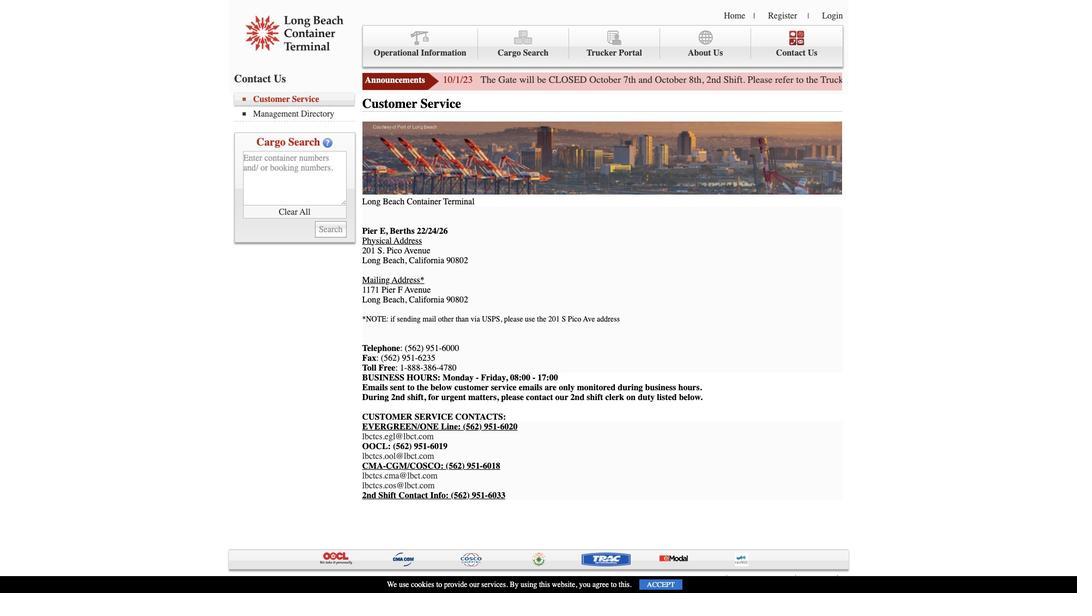 Task type: locate. For each thing, give the bounding box(es) containing it.
cargo search
[[498, 48, 549, 58], [256, 136, 320, 148]]

201 left s
[[548, 314, 560, 324]]

for right details
[[1023, 74, 1034, 86]]

1 horizontal spatial terminal
[[443, 197, 475, 206]]

1 horizontal spatial -
[[533, 373, 535, 382]]

all right llc.)
[[421, 575, 430, 584]]

be
[[537, 74, 546, 86]]

clerk
[[605, 392, 624, 402]]

-
[[476, 373, 479, 382], [533, 373, 535, 382]]

1 horizontal spatial cargo
[[498, 48, 521, 58]]

0 horizontal spatial use
[[399, 580, 409, 589]]

2nd inside customer service contacts: evergreen/one line: (562) 951-6020 lbctcs.egl@lbct.com oocl: (562) 951-6019 lbctcs.ool@lbct.com cma-cgm/cosco: (562) 951-6018 lbctcs.cma@lbct.com lbctcs.cos@lbct.com 2nd shift contact info: (562) 951-6033​​
[[362, 490, 376, 500]]

0 horizontal spatial beach
[[294, 575, 313, 584]]

please right via usps,
[[504, 314, 523, 324]]

0 vertical spatial beach
[[383, 197, 405, 206]]

0 horizontal spatial service
[[292, 94, 319, 104]]

0 horizontal spatial customer
[[253, 94, 290, 104]]

service
[[415, 412, 453, 422]]

the left truck
[[806, 74, 818, 86]]

1 horizontal spatial pico
[[568, 314, 581, 324]]

1 vertical spatial our
[[469, 580, 479, 589]]

beach right ​​​​​​​​​​​​​​​​​​​​​​​​​​​​​​​​​​​long
[[383, 197, 405, 206]]

for
[[933, 74, 945, 86], [1023, 74, 1034, 86], [428, 392, 439, 402]]

pico right s
[[568, 314, 581, 324]]

physical
[[362, 236, 392, 246]]

6018
[[483, 461, 500, 471]]

customer down announcements
[[362, 96, 417, 111]]

our right provide
[[469, 580, 479, 589]]

mailing
[[362, 275, 390, 285]]

long inside 'mailing address* 1171 pier f avenue long beach, california 90802​'
[[362, 295, 381, 304]]

0 vertical spatial beach,
[[383, 255, 407, 265]]

for right page
[[933, 74, 945, 86]]

1 california from the top
[[409, 255, 444, 265]]

service inside customer service management directory
[[292, 94, 319, 104]]

free
[[379, 363, 395, 373]]

1 vertical spatial california
[[409, 295, 444, 304]]

beach right lbct,
[[294, 575, 313, 584]]

service for customer service
[[420, 96, 461, 111]]

1 vertical spatial use
[[399, 580, 409, 589]]

0 horizontal spatial contact
[[234, 72, 271, 85]]

1 vertical spatial search
[[288, 136, 320, 148]]

october right 'and'
[[655, 74, 687, 86]]

(562) down 6019
[[446, 461, 465, 471]]

pier inside pier e, berths 22/24/26 physical address 201 s. pico avenue long beach, california 90802
[[362, 226, 378, 236]]

use right we
[[399, 580, 409, 589]]

address*
[[392, 275, 424, 285]]

our right the contact
[[555, 392, 568, 402]]

october left 7th
[[589, 74, 621, 86]]

contacts:
[[455, 412, 506, 422]]

pico
[[387, 246, 402, 255], [568, 314, 581, 324]]

1 horizontal spatial menu bar
[[362, 25, 843, 67]]

business
[[645, 382, 676, 392]]

customer inside customer service management directory
[[253, 94, 290, 104]]

search up the be
[[523, 48, 549, 58]]

gate right the at left top
[[498, 74, 517, 86]]

(562) right info:
[[451, 490, 470, 500]]

our inside telephone : (562) 951-6000 fax : (562) 951-6235 toll free : 1-888-386-4780 business hours: monday - friday, 08:00 - 17:00 emails sent to the below customer service emails are only monitored during business hours. ​ ​during 2nd shift, for urgent matters, please contact our 2nd shift clerk on duty listed below.
[[555, 392, 568, 402]]

0 vertical spatial menu bar
[[362, 25, 843, 67]]

2 vertical spatial contact
[[399, 490, 428, 500]]

1 horizontal spatial search
[[523, 48, 549, 58]]

pico inside pier e, berths 22/24/26 physical address 201 s. pico avenue long beach, california 90802
[[387, 246, 402, 255]]

services.
[[481, 580, 508, 589]]

2 horizontal spatial us
[[808, 48, 818, 58]]

hours. ​
[[678, 382, 704, 392]]

cargo up will
[[498, 48, 521, 58]]

address
[[394, 236, 422, 246]]

1 vertical spatial long
[[362, 295, 381, 304]]

california
[[409, 255, 444, 265], [409, 295, 444, 304]]

1 horizontal spatial contact us
[[776, 48, 818, 58]]

legal
[[809, 575, 826, 584]]

information
[[421, 48, 466, 58]]

long inside pier e, berths 22/24/26 physical address 201 s. pico avenue long beach, california 90802
[[362, 255, 381, 265]]

0 horizontal spatial -
[[476, 373, 479, 382]]

avenue down berths
[[404, 246, 430, 255]]

cma-
[[362, 461, 386, 471]]

california up mail
[[409, 295, 444, 304]]

1 vertical spatial please
[[501, 392, 524, 402]]

login link
[[822, 11, 843, 21]]

gate right truck
[[846, 74, 865, 86]]

1 vertical spatial beach
[[294, 575, 313, 584]]

1 horizontal spatial |
[[807, 11, 809, 21]]

90802
[[446, 255, 468, 265]]

1 vertical spatial cargo search
[[256, 136, 320, 148]]

0 vertical spatial our
[[555, 392, 568, 402]]

951-
[[426, 343, 442, 353], [402, 353, 418, 363], [484, 422, 500, 431], [414, 441, 430, 451], [467, 461, 483, 471], [472, 490, 488, 500]]

0 horizontal spatial us
[[274, 72, 286, 85]]

telephone
[[362, 343, 400, 353]]

©
[[229, 575, 234, 584]]

0 vertical spatial cargo search
[[498, 48, 549, 58]]

pier left e,
[[362, 226, 378, 236]]

1 vertical spatial cargo
[[256, 136, 286, 148]]

we
[[387, 580, 397, 589]]

avenue
[[404, 246, 430, 255], [405, 285, 431, 295]]

1 horizontal spatial cargo search
[[498, 48, 549, 58]]

1 vertical spatial terminal
[[347, 575, 375, 584]]

1 horizontal spatial contact
[[399, 490, 428, 500]]

long up mailing
[[362, 255, 381, 265]]

2nd
[[706, 74, 721, 86], [391, 392, 405, 402], [570, 392, 585, 402], [362, 490, 376, 500]]

| left login link
[[807, 11, 809, 21]]

all right clear
[[300, 207, 310, 217]]

0 horizontal spatial 201
[[362, 246, 375, 255]]

contact down lbctcs.cma@lbct.com link
[[399, 490, 428, 500]]

0 horizontal spatial october
[[589, 74, 621, 86]]

0 vertical spatial search
[[523, 48, 549, 58]]

customer
[[454, 382, 489, 392]]

this.
[[619, 580, 632, 589]]

privacy policy link
[[740, 575, 784, 584]]

1 horizontal spatial us
[[713, 48, 723, 58]]

0 vertical spatial avenue
[[404, 246, 430, 255]]

beach, up if
[[383, 295, 407, 304]]

0 vertical spatial long
[[362, 255, 381, 265]]

1 vertical spatial container
[[315, 575, 345, 584]]

0 horizontal spatial |
[[753, 11, 755, 21]]

​during
[[362, 392, 389, 402]]

1 horizontal spatial october
[[655, 74, 687, 86]]

1 october from the left
[[589, 74, 621, 86]]

avenue right f
[[405, 285, 431, 295]]

1 horizontal spatial gate
[[846, 74, 865, 86]]

0 horizontal spatial terminal
[[347, 575, 375, 584]]

0 vertical spatial all
[[300, 207, 310, 217]]

the
[[806, 74, 818, 86], [1037, 74, 1049, 86], [537, 314, 546, 324], [417, 382, 428, 392]]

0 horizontal spatial for
[[428, 392, 439, 402]]

shift
[[587, 392, 603, 402]]

1 vertical spatial menu bar
[[234, 93, 359, 122]]

long up "*note:"
[[362, 295, 381, 304]]

2 horizontal spatial contact
[[776, 48, 806, 58]]

gate
[[498, 74, 517, 86], [846, 74, 865, 86]]

menu bar
[[362, 25, 843, 67], [234, 93, 359, 122]]

home link
[[724, 11, 745, 21]]

1 horizontal spatial use
[[525, 314, 535, 324]]

info:
[[430, 490, 449, 500]]

1 horizontal spatial all
[[421, 575, 430, 584]]

customer up management
[[253, 94, 290, 104]]

pier
[[362, 226, 378, 236], [381, 285, 396, 295]]

0 horizontal spatial cargo search
[[256, 136, 320, 148]]

beach, down address
[[383, 255, 407, 265]]

8th,
[[689, 74, 704, 86]]

avenue inside 'mailing address* 1171 pier f avenue long beach, california 90802​'
[[405, 285, 431, 295]]

contact up management
[[234, 72, 271, 85]]

6019
[[430, 441, 447, 451]]

f
[[398, 285, 403, 295]]

lbctcs.cma@lbct.com
[[362, 471, 438, 481]]

rights
[[432, 575, 452, 584]]

ave
[[583, 314, 595, 324]]

0 horizontal spatial gate
[[498, 74, 517, 86]]

use left s
[[525, 314, 535, 324]]

1 horizontal spatial beach
[[383, 197, 405, 206]]

1 vertical spatial contact us
[[234, 72, 286, 85]]

service down 10/1/23 at the top
[[420, 96, 461, 111]]

0 horizontal spatial menu bar
[[234, 93, 359, 122]]

contact us up refer
[[776, 48, 818, 58]]

home
[[724, 11, 745, 21]]

urgent
[[441, 392, 466, 402]]

week.
[[1051, 74, 1075, 86]]

0 horizontal spatial all
[[300, 207, 310, 217]]

cargo
[[498, 48, 521, 58], [256, 136, 286, 148]]

accept
[[647, 580, 675, 589]]

california up the address*
[[409, 255, 444, 265]]

0 vertical spatial 201
[[362, 246, 375, 255]]

please down 08:00
[[501, 392, 524, 402]]

pier left f
[[381, 285, 396, 295]]

the inside telephone : (562) 951-6000 fax : (562) 951-6235 toll free : 1-888-386-4780 business hours: monday - friday, 08:00 - 17:00 emails sent to the below customer service emails are only monitored during business hours. ​ ​during 2nd shift, for urgent matters, please contact our 2nd shift clerk on duty listed below.
[[417, 382, 428, 392]]

6020
[[500, 422, 517, 431]]

| right home
[[753, 11, 755, 21]]

us inside "link"
[[808, 48, 818, 58]]

2 beach, from the top
[[383, 295, 407, 304]]

- right 08:00
[[533, 373, 535, 382]]

0 vertical spatial container
[[407, 197, 441, 206]]

cargo search up will
[[498, 48, 549, 58]]

operational information
[[374, 48, 466, 58]]

further
[[947, 74, 974, 86]]

0 horizontal spatial search
[[288, 136, 320, 148]]

pico right s. on the left top
[[387, 246, 402, 255]]

long right lbct,
[[276, 575, 292, 584]]

0 vertical spatial pico
[[387, 246, 402, 255]]

customer service management directory
[[253, 94, 334, 119]]

0 horizontal spatial pier
[[362, 226, 378, 236]]

contact us up management
[[234, 72, 286, 85]]

​​​​​​​​​​​​​​​​​​​​​​​​​​​​​​​​​​​long
[[362, 197, 381, 206]]

contact up refer
[[776, 48, 806, 58]]

truck
[[821, 74, 844, 86]]

Enter container numbers and/ or booking numbers.  text field
[[243, 151, 346, 205]]

llc.)
[[400, 575, 419, 584]]

lbctcs.egl@lbct.com
[[362, 431, 434, 441]]

friday,
[[481, 373, 508, 382]]

1 horizontal spatial :
[[395, 363, 398, 373]]

us
[[713, 48, 723, 58], [808, 48, 818, 58], [274, 72, 286, 85]]

trucker
[[586, 48, 617, 58]]

2 horizontal spatial for
[[1023, 74, 1034, 86]]

lbctcs.ool@lbct.com
[[362, 451, 434, 461]]

0 vertical spatial contact
[[776, 48, 806, 58]]

the left s
[[537, 314, 546, 324]]

service up the management directory link
[[292, 94, 319, 104]]

2nd left 'shift'
[[362, 490, 376, 500]]

clear all
[[279, 207, 310, 217]]

1 vertical spatial contact
[[234, 72, 271, 85]]

berths
[[390, 226, 415, 236]]

1 horizontal spatial container
[[407, 197, 441, 206]]

1 vertical spatial pier
[[381, 285, 396, 295]]

us for about us link
[[713, 48, 723, 58]]

long
[[362, 255, 381, 265], [362, 295, 381, 304], [276, 575, 292, 584]]

1 vertical spatial all
[[421, 575, 430, 584]]

1 beach, from the top
[[383, 255, 407, 265]]

1 horizontal spatial service
[[420, 96, 461, 111]]

contact us
[[776, 48, 818, 58], [234, 72, 286, 85]]

emails
[[362, 382, 388, 392]]

california inside pier e, berths 22/24/26 physical address 201 s. pico avenue long beach, california 90802
[[409, 255, 444, 265]]

terminal up 22/24/26
[[443, 197, 475, 206]]

2 - from the left
[[533, 373, 535, 382]]

1 horizontal spatial pier
[[381, 285, 396, 295]]

1 vertical spatial avenue
[[405, 285, 431, 295]]

None submit
[[315, 221, 346, 238]]

address
[[597, 314, 620, 324]]

08:00
[[510, 373, 530, 382]]

0 horizontal spatial pico
[[387, 246, 402, 255]]

0 vertical spatial pier
[[362, 226, 378, 236]]

oocl:
[[362, 441, 391, 451]]

beach
[[383, 197, 405, 206], [294, 575, 313, 584]]

1 vertical spatial 201
[[548, 314, 560, 324]]

customer for customer service
[[362, 96, 417, 111]]

0 vertical spatial contact us
[[776, 48, 818, 58]]

pier inside 'mailing address* 1171 pier f avenue long beach, california 90802​'
[[381, 285, 396, 295]]

search down the management directory link
[[288, 136, 320, 148]]

please inside telephone : (562) 951-6000 fax : (562) 951-6235 toll free : 1-888-386-4780 business hours: monday - friday, 08:00 - 17:00 emails sent to the below customer service emails are only monitored during business hours. ​ ​during 2nd shift, for urgent matters, please contact our 2nd shift clerk on duty listed below.
[[501, 392, 524, 402]]

0 vertical spatial please
[[504, 314, 523, 324]]

to right "sent"
[[407, 382, 415, 392]]

0 vertical spatial california
[[409, 255, 444, 265]]

201 left s. on the left top
[[362, 246, 375, 255]]

0 vertical spatial use
[[525, 314, 535, 324]]

for right shift,
[[428, 392, 439, 402]]

10/1/23 the gate will be closed october 7th and october 8th, 2nd shift. please refer to the truck gate hours web page for further gate details for the week.
[[443, 74, 1075, 86]]

login
[[822, 11, 843, 21]]

2 california from the top
[[409, 295, 444, 304]]

clear all button
[[243, 205, 346, 219]]

menu bar containing operational information
[[362, 25, 843, 67]]

2 gate from the left
[[846, 74, 865, 86]]

1 vertical spatial beach,
[[383, 295, 407, 304]]

trucker portal
[[586, 48, 642, 58]]

terminal left (lbct
[[347, 575, 375, 584]]

evergreen/one
[[362, 422, 439, 431]]

service
[[292, 94, 319, 104], [420, 96, 461, 111]]

will
[[519, 74, 535, 86]]

cargo down management
[[256, 136, 286, 148]]

1 horizontal spatial customer
[[362, 96, 417, 111]]

- left friday,
[[476, 373, 479, 382]]

the left below
[[417, 382, 428, 392]]

201
[[362, 246, 375, 255], [548, 314, 560, 324]]

beach,
[[383, 255, 407, 265], [383, 295, 407, 304]]

0 vertical spatial terminal
[[443, 197, 475, 206]]

the left week.
[[1037, 74, 1049, 86]]

(lbct
[[376, 575, 398, 584]]

cargo search down the management directory link
[[256, 136, 320, 148]]

1 horizontal spatial our
[[555, 392, 568, 402]]



Task type: describe. For each thing, give the bounding box(es) containing it.
cargo search inside menu bar
[[498, 48, 549, 58]]

beach, inside 'mailing address* 1171 pier f avenue long beach, california 90802​'
[[383, 295, 407, 304]]

0 vertical spatial cargo
[[498, 48, 521, 58]]

customer service contacts: evergreen/one line: (562) 951-6020 lbctcs.egl@lbct.com oocl: (562) 951-6019 lbctcs.ool@lbct.com cma-cgm/cosco: (562) 951-6018 lbctcs.cma@lbct.com lbctcs.cos@lbct.com 2nd shift contact info: (562) 951-6033​​
[[362, 412, 517, 500]]

web
[[893, 74, 910, 86]]

privacy policy
[[740, 575, 784, 584]]

2nd left the shift on the bottom right of the page
[[570, 392, 585, 402]]

lbctcs.cos@lbct.com link
[[362, 481, 435, 490]]

service for customer service management directory
[[292, 94, 319, 104]]

1 gate from the left
[[498, 74, 517, 86]]

to left "this."
[[611, 580, 617, 589]]

6000
[[442, 343, 459, 353]]

details
[[995, 74, 1021, 86]]

closed
[[549, 74, 587, 86]]

announcements
[[365, 75, 425, 85]]

888-
[[407, 363, 423, 373]]

lbctcs.egl@lbct.com link
[[362, 431, 434, 441]]

register link
[[768, 11, 797, 21]]

customer for customer service management directory
[[253, 94, 290, 104]]

2 horizontal spatial :
[[400, 343, 403, 353]]

during
[[618, 382, 643, 392]]

directory
[[301, 109, 334, 119]]

2 vertical spatial long
[[276, 575, 292, 584]]

shift.
[[724, 74, 745, 86]]

(562) up 888-
[[405, 343, 424, 353]]

(562) down evergreen/one
[[393, 441, 412, 451]]

10/1/23
[[443, 74, 473, 86]]

6235
[[418, 353, 435, 363]]

line:
[[441, 422, 461, 431]]

beach, inside pier e, berths 22/24/26 physical address 201 s. pico avenue long beach, california 90802
[[383, 255, 407, 265]]

1 | from the left
[[753, 11, 755, 21]]

© 2023 lbct, long beach container terminal (lbct llc.) all rights reserved.
[[229, 575, 484, 584]]

search inside menu bar
[[523, 48, 549, 58]]

contact inside "link"
[[776, 48, 806, 58]]

using
[[521, 580, 537, 589]]

policy
[[765, 575, 784, 584]]

trucker portal link
[[569, 28, 660, 59]]

0 horizontal spatial cargo
[[256, 136, 286, 148]]

contact us inside "link"
[[776, 48, 818, 58]]

page
[[912, 74, 931, 86]]

lbctcs.ool@lbct.com link
[[362, 451, 434, 461]]

s.
[[377, 246, 384, 255]]

on
[[626, 392, 636, 402]]

0 horizontal spatial our
[[469, 580, 479, 589]]

operational
[[374, 48, 419, 58]]

toll
[[362, 363, 376, 373]]

90802​
[[446, 295, 468, 304]]

fax
[[362, 353, 376, 363]]

1 - from the left
[[476, 373, 479, 382]]

0 horizontal spatial :
[[376, 353, 379, 363]]

to right refer
[[796, 74, 804, 86]]

location
[[688, 575, 715, 584]]

(562) right line:
[[463, 422, 482, 431]]

if
[[390, 314, 395, 324]]

only
[[559, 382, 575, 392]]

by
[[510, 580, 519, 589]]

to inside telephone : (562) 951-6000 fax : (562) 951-6235 toll free : 1-888-386-4780 business hours: monday - friday, 08:00 - 17:00 emails sent to the below customer service emails are only monitored during business hours. ​ ​during 2nd shift, for urgent matters, please contact our 2nd shift clerk on duty listed below.
[[407, 382, 415, 392]]

0 horizontal spatial container
[[315, 575, 345, 584]]

privacy
[[740, 575, 763, 584]]

201 inside pier e, berths 22/24/26 physical address 201 s. pico avenue long beach, california 90802
[[362, 246, 375, 255]]

contact inside customer service contacts: evergreen/one line: (562) 951-6020 lbctcs.egl@lbct.com oocl: (562) 951-6019 lbctcs.ool@lbct.com cma-cgm/cosco: (562) 951-6018 lbctcs.cma@lbct.com lbctcs.cos@lbct.com 2nd shift contact info: (562) 951-6033​​
[[399, 490, 428, 500]]

lbctcs.cma@lbct.com link
[[362, 471, 438, 481]]

duty
[[638, 392, 655, 402]]

*note: if sending mail other than via usps, please use the 201 s pico ave address
[[362, 314, 620, 324]]

refer
[[775, 74, 794, 86]]

(562) left 1-
[[381, 353, 400, 363]]

about us link
[[660, 28, 751, 59]]

california inside 'mailing address* 1171 pier f avenue long beach, california 90802​'
[[409, 295, 444, 304]]

1-
[[400, 363, 407, 373]]

you
[[579, 580, 591, 589]]

sending
[[397, 314, 421, 324]]

website,
[[552, 580, 577, 589]]

mail
[[423, 314, 436, 324]]

22/24/26
[[417, 226, 448, 236]]

1 horizontal spatial for
[[933, 74, 945, 86]]

cgm/cosco:
[[386, 461, 444, 471]]

to left provide
[[436, 580, 442, 589]]

2nd right 8th,
[[706, 74, 721, 86]]

17:00
[[538, 373, 558, 382]]

legal link
[[809, 575, 826, 584]]

contact
[[526, 392, 553, 402]]

the
[[481, 74, 496, 86]]

accept button
[[639, 579, 682, 590]]

customer
[[362, 412, 412, 422]]

avenue inside pier e, berths 22/24/26 physical address 201 s. pico avenue long beach, california 90802
[[404, 246, 430, 255]]

below.
[[679, 392, 702, 402]]

6033​​
[[488, 490, 505, 500]]

7th
[[623, 74, 636, 86]]

customer service link
[[242, 94, 354, 104]]

all inside clear all button
[[300, 207, 310, 217]]

lbct,
[[254, 575, 274, 584]]

clear
[[279, 207, 298, 217]]

monday
[[443, 373, 474, 382]]

this
[[539, 580, 550, 589]]

1 horizontal spatial 201
[[548, 314, 560, 324]]

provide
[[444, 580, 467, 589]]

management
[[253, 109, 299, 119]]

than
[[456, 314, 469, 324]]

portal
[[619, 48, 642, 58]]

for inside telephone : (562) 951-6000 fax : (562) 951-6235 toll free : 1-888-386-4780 business hours: monday - friday, 08:00 - 17:00 emails sent to the below customer service emails are only monitored during business hours. ​ ​during 2nd shift, for urgent matters, please contact our 2nd shift clerk on duty listed below.
[[428, 392, 439, 402]]

2023
[[236, 575, 252, 584]]

cookies
[[411, 580, 434, 589]]

us for contact us "link"
[[808, 48, 818, 58]]

hours
[[867, 74, 891, 86]]

1171
[[362, 285, 379, 295]]

2nd left shift,
[[391, 392, 405, 402]]

1 vertical spatial pico
[[568, 314, 581, 324]]

0 horizontal spatial contact us
[[234, 72, 286, 85]]

below
[[431, 382, 452, 392]]

menu bar containing customer service
[[234, 93, 359, 122]]

sent
[[390, 382, 405, 392]]

2 | from the left
[[807, 11, 809, 21]]

we use cookies to provide our services. by using this website, you agree to this.
[[387, 580, 632, 589]]

2 october from the left
[[655, 74, 687, 86]]

via usps,
[[471, 314, 502, 324]]

cargo search link
[[478, 28, 569, 59]]

shift
[[378, 490, 396, 500]]



Task type: vqa. For each thing, say whether or not it's contained in the screenshot.
Long within the PIER E, BERTHS 22/24/26 PHYSICAL ADDRESS 201 S. PICO AVENUE LONG BEACH, CALIFORNIA 90802
yes



